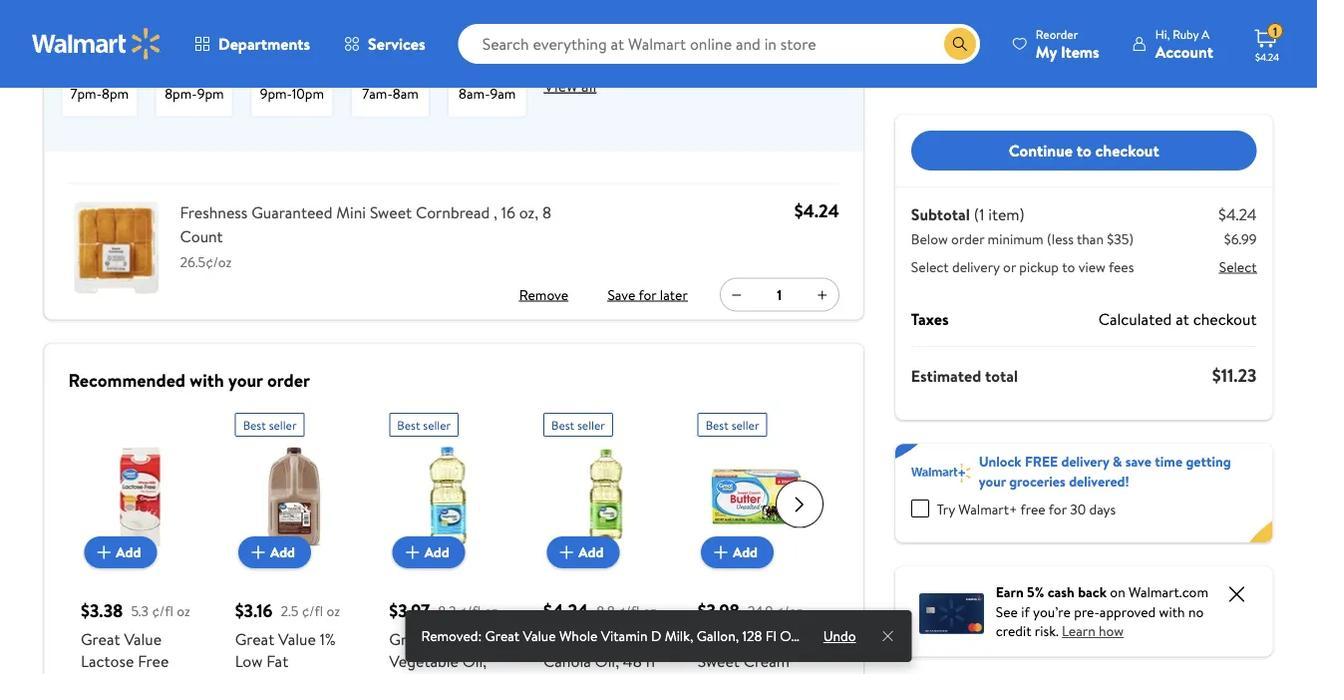 Task type: describe. For each thing, give the bounding box(es) containing it.
with inside see if you're pre-approved with no credit risk.
[[1159, 602, 1185, 621]]

guaranteed
[[251, 201, 333, 223]]

9pm-
[[260, 84, 292, 103]]

add for $3.97
[[424, 542, 449, 561]]

best for $3.98
[[705, 416, 728, 433]]

$3.97 group
[[389, 404, 507, 674]]

learn how
[[1062, 621, 1124, 641]]

calculated at checkout
[[1099, 308, 1257, 330]]

add to cart image inside $3.38 group
[[92, 540, 116, 564]]

lactose
[[80, 650, 134, 672]]

today 7pm-8pm
[[70, 63, 129, 103]]

subtotal (1 item)
[[911, 203, 1025, 225]]

8am-
[[459, 84, 490, 103]]

canola
[[543, 650, 591, 672]]

cornbread
[[416, 201, 490, 223]]

later
[[660, 285, 688, 304]]

add inside $3.38 group
[[116, 542, 140, 561]]

unsalted
[[697, 672, 758, 674]]

for inside button
[[639, 285, 657, 304]]

count
[[180, 225, 223, 247]]

$3.98 group
[[697, 404, 816, 674]]

unlock
[[979, 452, 1022, 471]]

oz for $4.24
[[643, 601, 656, 620]]

ruby
[[1173, 25, 1199, 42]]

¢/fl for $3.16
[[301, 601, 323, 620]]

8
[[542, 201, 551, 223]]

unlock free delivery & save time getting your groceries delivered!
[[979, 452, 1231, 491]]

increase quantity freshness guaranteed mini sweet cornbread , 16 oz, 8 count, current quantity 1 image
[[815, 287, 831, 303]]

removed: great value whole vitamin d milk, gallon, 128 fl o...
[[421, 626, 800, 646]]

subtotal
[[911, 203, 970, 225]]

$4.24 group
[[543, 404, 661, 674]]

best for $4.24
[[551, 416, 574, 433]]

freshness guaranteed mini sweet cornbread , 16 oz, 8 count link
[[180, 200, 585, 248]]

save for later button
[[604, 279, 692, 311]]

to inside button
[[1077, 139, 1092, 161]]

free
[[137, 650, 168, 672]]

$35)
[[1107, 229, 1134, 249]]

austin
[[149, 9, 193, 31]]

see if you're pre-approved with no credit risk.
[[996, 602, 1204, 641]]

30
[[1070, 499, 1086, 518]]

undo
[[824, 626, 856, 646]]

tomorrow 7am-8am
[[360, 63, 421, 103]]

estimated
[[911, 365, 982, 386]]

delivery inside the unlock free delivery & save time getting your groceries delivered!
[[1062, 452, 1109, 471]]

26.5¢/oz
[[180, 252, 232, 272]]

freshness guaranteed mini sweet cornbread , 16 oz, 8 count, with add-on services, 26.5¢/oz, 1 in cart image
[[68, 200, 164, 296]]

tomorrow 8am-9am
[[457, 63, 518, 103]]

great for $3.97
[[389, 628, 428, 650]]

calculated
[[1099, 308, 1172, 330]]

d
[[651, 626, 661, 646]]

than
[[1077, 229, 1104, 249]]

(less
[[1047, 229, 1074, 249]]

(1
[[974, 203, 985, 225]]

below
[[911, 229, 948, 249]]

save
[[1126, 452, 1152, 471]]

oil, for $4.24
[[594, 650, 619, 672]]

add to cart image for $3.97
[[400, 540, 424, 564]]

$3.38 5.3 ¢/fl oz great value lactose free whole vitamin
[[80, 598, 198, 674]]

0 vertical spatial order
[[951, 229, 985, 249]]

free
[[1021, 499, 1046, 518]]

fat
[[266, 650, 288, 672]]

best seller for $3.97
[[397, 416, 450, 433]]

fl for $4.24
[[645, 650, 655, 672]]

0 horizontal spatial to
[[1062, 257, 1075, 276]]

view
[[544, 74, 578, 96]]

search icon image
[[952, 36, 968, 52]]

today 8pm-9pm
[[165, 63, 224, 103]]

services button
[[327, 20, 442, 68]]

seller for $3.16
[[268, 416, 296, 433]]

select delivery or pickup to view fees
[[911, 257, 1134, 276]]

remove button
[[512, 279, 576, 311]]

9pm
[[197, 84, 224, 103]]

mini
[[336, 201, 366, 223]]

great inside $3.98 24.9 ¢/oz great value sweet cream unsalted butt
[[697, 628, 737, 650]]

5%
[[1027, 582, 1045, 602]]

view all
[[544, 74, 597, 96]]

0 vertical spatial 1
[[1273, 23, 1278, 40]]

removed:
[[421, 626, 482, 646]]

fl for $3.97
[[411, 672, 421, 674]]

whole inside $3.38 5.3 ¢/fl oz great value lactose free whole vitamin
[[80, 672, 124, 674]]

$4.24 up '$6.99' at right
[[1219, 203, 1257, 225]]

low
[[235, 650, 262, 672]]

back
[[1078, 582, 1107, 602]]

item)
[[988, 203, 1025, 225]]

estimated total
[[911, 365, 1018, 386]]

gallon,
[[697, 626, 739, 646]]

today for 9pm
[[177, 63, 212, 82]]

free
[[1025, 452, 1058, 471]]

5.3
[[131, 601, 148, 620]]

value up canola
[[523, 626, 556, 646]]

best for $3.97
[[397, 416, 420, 433]]

banner containing unlock free delivery & save time getting your groceries delivered!
[[895, 444, 1273, 543]]

a
[[1202, 25, 1210, 42]]

add button inside $3.38 group
[[84, 536, 156, 568]]

value for $4.24
[[586, 628, 624, 650]]

1 vertical spatial order
[[267, 367, 310, 392]]

you're
[[1033, 602, 1071, 621]]

$4.24 8.8 ¢/fl oz great value canola oil, 48 fl oz
[[543, 598, 656, 674]]

add for $4.24
[[578, 542, 603, 561]]

fees
[[1109, 257, 1134, 276]]

pre-
[[1074, 602, 1100, 621]]

$11.23
[[1212, 363, 1257, 388]]

today for 10pm
[[274, 63, 310, 82]]

best for $3.16
[[242, 416, 266, 433]]

tomorrow for 8am
[[360, 63, 421, 82]]

credit
[[996, 621, 1032, 641]]

128
[[742, 626, 762, 646]]

add to cart image for $3.98
[[709, 540, 732, 564]]

walmart plus image
[[911, 463, 971, 483]]

capital one credit card image
[[919, 589, 984, 634]]

seller for $3.97
[[423, 416, 450, 433]]

milk,
[[665, 626, 693, 646]]

select for select button
[[1219, 257, 1257, 276]]

view
[[1079, 257, 1106, 276]]

today 9pm-10pm
[[260, 63, 324, 103]]

freshness guaranteed mini sweet cornbread , 16 oz, 8 count 26.5¢/oz
[[180, 201, 551, 272]]

great for $3.38
[[80, 628, 120, 650]]

cash
[[1048, 582, 1075, 602]]

value for $3.38
[[124, 628, 161, 650]]

great right "removed:" in the bottom left of the page
[[485, 626, 520, 646]]

delivered!
[[1069, 471, 1130, 491]]

see
[[996, 602, 1018, 621]]

decrease quantity freshness guaranteed mini sweet cornbread , 16 oz, 8 count, current quantity 1 image
[[729, 287, 745, 303]]

value inside $3.98 24.9 ¢/oz great value sweet cream unsalted butt
[[741, 628, 778, 650]]

$4.24 inside $4.24 8.8 ¢/fl oz great value canola oil, 48 fl oz
[[543, 598, 588, 623]]

$3.16 2.5 ¢/fl oz great value 1% low fat chocolate mil
[[235, 598, 342, 674]]

48 for $3.97
[[389, 672, 408, 674]]

account
[[1156, 40, 1214, 62]]

next slide for horizontalscrollerrecommendations list image
[[776, 480, 824, 528]]

remove
[[519, 285, 569, 304]]

¢/fl for $4.24
[[618, 601, 639, 620]]

0 vertical spatial delivery
[[952, 257, 1000, 276]]

add to cart image for $3.16
[[246, 540, 270, 564]]

1 horizontal spatial for
[[1049, 499, 1067, 518]]



Task type: vqa. For each thing, say whether or not it's contained in the screenshot.


Task type: locate. For each thing, give the bounding box(es) containing it.
2 best seller from the left
[[397, 416, 450, 433]]

getting
[[1186, 452, 1231, 471]]

oil, down "removed:" in the bottom left of the page
[[462, 650, 486, 672]]

great left vitamin
[[543, 628, 582, 650]]

austin supercenter
[[149, 9, 282, 31]]

1 vertical spatial whole
[[80, 672, 124, 674]]

oz down "removed:" in the bottom left of the page
[[425, 672, 440, 674]]

add button inside $4.24 group
[[546, 536, 619, 568]]

no
[[1189, 602, 1204, 621]]

2 tomorrow from the left
[[457, 63, 518, 82]]

best inside $3.16 group
[[242, 416, 266, 433]]

1 vertical spatial sweet
[[697, 650, 739, 672]]

4 add from the left
[[578, 542, 603, 561]]

how
[[1099, 621, 1124, 641]]

1 tomorrow from the left
[[360, 63, 421, 82]]

0 vertical spatial checkout
[[1095, 139, 1159, 161]]

0 vertical spatial sweet
[[370, 201, 412, 223]]

$4.24 left 8.8
[[543, 598, 588, 623]]

1 vertical spatial delivery
[[1062, 452, 1109, 471]]

48
[[623, 650, 641, 672], [389, 672, 408, 674]]

$3.97
[[389, 598, 430, 623]]

3 add to cart image from the left
[[554, 540, 578, 564]]

add up 8.3
[[424, 542, 449, 561]]

add for $3.16
[[270, 542, 295, 561]]

0 horizontal spatial delivery
[[952, 257, 1000, 276]]

1 vertical spatial to
[[1062, 257, 1075, 276]]

time
[[1155, 452, 1183, 471]]

best inside $3.98 group
[[705, 416, 728, 433]]

4 seller from the left
[[731, 416, 759, 433]]

Try Walmart+ free for 30 days checkbox
[[911, 500, 929, 518]]

oil,
[[462, 650, 486, 672], [594, 650, 619, 672]]

vitamin
[[601, 626, 648, 646]]

0 horizontal spatial checkout
[[1095, 139, 1159, 161]]

my
[[1036, 40, 1057, 62]]

add button up 8.8
[[546, 536, 619, 568]]

1 select from the left
[[911, 257, 949, 276]]

items
[[1061, 40, 1100, 62]]

great for $4.24
[[543, 628, 582, 650]]

add button up $3.38
[[84, 536, 156, 568]]

2 add to cart image from the left
[[400, 540, 424, 564]]

oil, inside $3.97 8.3 ¢/fl oz great value vegetable oil, 48 fl oz
[[462, 650, 486, 672]]

¢/fl for $3.38
[[152, 601, 173, 620]]

1 right a
[[1273, 23, 1278, 40]]

add up 24.9
[[732, 542, 757, 561]]

0 vertical spatial your
[[228, 367, 263, 392]]

1 horizontal spatial delivery
[[1062, 452, 1109, 471]]

3 add button from the left
[[392, 536, 465, 568]]

great down $3.16
[[235, 628, 274, 650]]

oz for $3.38
[[176, 601, 190, 620]]

¢/fl inside $3.38 5.3 ¢/fl oz great value lactose free whole vitamin
[[152, 601, 173, 620]]

sweet down gallon, in the bottom of the page
[[697, 650, 739, 672]]

add button inside $3.97 group
[[392, 536, 465, 568]]

value inside $4.24 8.8 ¢/fl oz great value canola oil, 48 fl oz
[[586, 628, 624, 650]]

1 horizontal spatial tomorrow
[[457, 63, 518, 82]]

best seller inside $4.24 group
[[551, 416, 605, 433]]

oz for $3.16
[[326, 601, 340, 620]]

4 best seller from the left
[[705, 416, 759, 433]]

checkout for calculated at checkout
[[1193, 308, 1257, 330]]

$4.24 up increase quantity freshness guaranteed mini sweet cornbread , 16 oz, 8 count, current quantity 1 icon in the top right of the page
[[794, 198, 840, 223]]

fl
[[766, 626, 777, 646]]

oz right 8.3
[[484, 601, 497, 620]]

whole
[[559, 626, 598, 646], [80, 672, 124, 674]]

continue to checkout button
[[911, 131, 1257, 171]]

add to cart image
[[246, 540, 270, 564], [709, 540, 732, 564]]

sweet inside $3.98 24.9 ¢/oz great value sweet cream unsalted butt
[[697, 650, 739, 672]]

walmart+
[[959, 499, 1018, 518]]

1 horizontal spatial 1
[[1273, 23, 1278, 40]]

add up 8.8
[[578, 542, 603, 561]]

best seller inside $3.98 group
[[705, 416, 759, 433]]

seller inside $3.98 group
[[731, 416, 759, 433]]

total
[[985, 365, 1018, 386]]

earn
[[996, 582, 1024, 602]]

1 seller from the left
[[268, 416, 296, 433]]

cream
[[743, 650, 789, 672]]

0 horizontal spatial tomorrow
[[360, 63, 421, 82]]

Walmart Site-Wide search field
[[458, 24, 980, 64]]

value down "2.5"
[[278, 628, 315, 650]]

9am
[[490, 84, 516, 103]]

0 horizontal spatial today
[[82, 63, 117, 82]]

add button for $3.98
[[701, 536, 773, 568]]

chocolate
[[235, 672, 306, 674]]

¢/fl right 5.3
[[152, 601, 173, 620]]

add to cart image up $3.97
[[400, 540, 424, 564]]

1 horizontal spatial select
[[1219, 257, 1257, 276]]

add to cart image
[[92, 540, 116, 564], [400, 540, 424, 564], [554, 540, 578, 564]]

0 vertical spatial to
[[1077, 139, 1092, 161]]

48 for $4.24
[[623, 650, 641, 672]]

add to cart image inside $4.24 group
[[554, 540, 578, 564]]

¢/fl for $3.97
[[459, 601, 480, 620]]

7am-
[[362, 84, 393, 103]]

best seller for $3.98
[[705, 416, 759, 433]]

value inside $3.97 8.3 ¢/fl oz great value vegetable oil, 48 fl oz
[[432, 628, 470, 650]]

great inside $3.97 8.3 ¢/fl oz great value vegetable oil, 48 fl oz
[[389, 628, 428, 650]]

3 add from the left
[[424, 542, 449, 561]]

save
[[608, 285, 636, 304]]

0 horizontal spatial 48
[[389, 672, 408, 674]]

today up 7pm-
[[82, 63, 117, 82]]

today
[[82, 63, 117, 82], [177, 63, 212, 82], [274, 63, 310, 82]]

groceries
[[1009, 471, 1066, 491]]

1 add to cart image from the left
[[246, 540, 270, 564]]

¢/oz
[[776, 601, 802, 620]]

oz down removed: great value whole vitamin d milk, gallon, 128 fl o...
[[543, 672, 558, 674]]

with
[[190, 367, 224, 392], [1159, 602, 1185, 621]]

2 ¢/fl from the left
[[301, 601, 323, 620]]

oz for $3.97
[[484, 601, 497, 620]]

checkout for continue to checkout
[[1095, 139, 1159, 161]]

oil, down removed: great value whole vitamin d milk, gallon, 128 fl o...
[[594, 650, 619, 672]]

oz inside '$3.16 2.5 ¢/fl oz great value 1% low fat chocolate mil'
[[326, 601, 340, 620]]

48 down vitamin
[[623, 650, 641, 672]]

1 horizontal spatial your
[[979, 471, 1006, 491]]

value inside '$3.16 2.5 ¢/fl oz great value 1% low fat chocolate mil'
[[278, 628, 315, 650]]

supercenter
[[197, 9, 282, 31]]

2 seller from the left
[[423, 416, 450, 433]]

1 today from the left
[[82, 63, 117, 82]]

oz up the 1% on the left
[[326, 601, 340, 620]]

learn
[[1062, 621, 1096, 641]]

try walmart+ free for 30 days
[[937, 499, 1116, 518]]

delivery left or
[[952, 257, 1000, 276]]

walmart.com
[[1129, 582, 1209, 602]]

with right recommended
[[190, 367, 224, 392]]

value for $3.97
[[432, 628, 470, 650]]

order
[[951, 229, 985, 249], [267, 367, 310, 392]]

0 horizontal spatial sweet
[[370, 201, 412, 223]]

1 vertical spatial 1
[[777, 285, 782, 304]]

all
[[582, 74, 597, 96]]

best seller for $3.16
[[242, 416, 296, 433]]

days
[[1089, 499, 1116, 518]]

3 today from the left
[[274, 63, 310, 82]]

add button for $4.24
[[546, 536, 619, 568]]

$3.98
[[697, 598, 739, 623]]

add button up "2.5"
[[238, 536, 311, 568]]

1 horizontal spatial order
[[951, 229, 985, 249]]

whole left free
[[80, 672, 124, 674]]

continue to checkout
[[1009, 139, 1159, 161]]

1 add from the left
[[116, 542, 140, 561]]

great inside $4.24 8.8 ¢/fl oz great value canola oil, 48 fl oz
[[543, 628, 582, 650]]

walmart image
[[32, 28, 162, 60]]

learn how link
[[1062, 621, 1124, 641]]

¢/fl inside '$3.16 2.5 ¢/fl oz great value 1% low fat chocolate mil'
[[301, 601, 323, 620]]

$3.38
[[80, 598, 123, 623]]

oz right 5.3
[[176, 601, 190, 620]]

checkout inside button
[[1095, 139, 1159, 161]]

4 add button from the left
[[546, 536, 619, 568]]

banner
[[895, 444, 1273, 543]]

at
[[1176, 308, 1190, 330]]

3 best seller from the left
[[551, 416, 605, 433]]

best seller inside $3.16 group
[[242, 416, 296, 433]]

today inside today 7pm-8pm
[[82, 63, 117, 82]]

¢/fl
[[152, 601, 173, 620], [301, 601, 323, 620], [459, 601, 480, 620], [618, 601, 639, 620]]

add to cart image up $3.38
[[92, 540, 116, 564]]

3 seller from the left
[[577, 416, 605, 433]]

0 horizontal spatial fl
[[411, 672, 421, 674]]

today up 8pm-
[[177, 63, 212, 82]]

¢/fl right 8.8
[[618, 601, 639, 620]]

seller for $3.98
[[731, 416, 759, 433]]

best inside $3.97 group
[[397, 416, 420, 433]]

tomorrow up '8am-'
[[457, 63, 518, 82]]

great down $3.97
[[389, 628, 428, 650]]

4 ¢/fl from the left
[[618, 601, 639, 620]]

seller inside $3.16 group
[[268, 416, 296, 433]]

add to cart image up $4.24 8.8 ¢/fl oz great value canola oil, 48 fl oz
[[554, 540, 578, 564]]

1 add to cart image from the left
[[92, 540, 116, 564]]

7pm-
[[70, 84, 102, 103]]

,
[[494, 201, 498, 223]]

1 left increase quantity freshness guaranteed mini sweet cornbread , 16 oz, 8 count, current quantity 1 icon in the top right of the page
[[777, 285, 782, 304]]

add button up 8.3
[[392, 536, 465, 568]]

seller for $4.24
[[577, 416, 605, 433]]

select for select delivery or pickup to view fees
[[911, 257, 949, 276]]

add to cart image inside $3.16 group
[[246, 540, 270, 564]]

add up 5.3
[[116, 542, 140, 561]]

continue
[[1009, 139, 1073, 161]]

add inside $3.98 group
[[732, 542, 757, 561]]

Search search field
[[458, 24, 980, 64]]

2 horizontal spatial add to cart image
[[554, 540, 578, 564]]

0 horizontal spatial oil,
[[462, 650, 486, 672]]

today for 8pm
[[82, 63, 117, 82]]

best inside $4.24 group
[[551, 416, 574, 433]]

1 ¢/fl from the left
[[152, 601, 173, 620]]

0 vertical spatial whole
[[559, 626, 598, 646]]

add to cart image up $3.98
[[709, 540, 732, 564]]

best seller for $4.24
[[551, 416, 605, 433]]

2.5
[[280, 601, 298, 620]]

1 horizontal spatial oil,
[[594, 650, 619, 672]]

add to cart image inside $3.97 group
[[400, 540, 424, 564]]

2 add to cart image from the left
[[709, 540, 732, 564]]

seller inside $4.24 group
[[577, 416, 605, 433]]

approved
[[1100, 602, 1156, 621]]

for right save
[[639, 285, 657, 304]]

services
[[368, 33, 425, 55]]

fl inside $4.24 8.8 ¢/fl oz great value canola oil, 48 fl oz
[[645, 650, 655, 672]]

$3.97 8.3 ¢/fl oz great value vegetable oil, 48 fl oz
[[389, 598, 497, 674]]

1 horizontal spatial 48
[[623, 650, 641, 672]]

add inside $3.97 group
[[424, 542, 449, 561]]

to right continue on the right top of the page
[[1077, 139, 1092, 161]]

close image
[[880, 628, 896, 644]]

sweet right mini on the left
[[370, 201, 412, 223]]

0 horizontal spatial whole
[[80, 672, 124, 674]]

4 best from the left
[[705, 416, 728, 433]]

$3.16 group
[[235, 404, 353, 674]]

1 vertical spatial for
[[1049, 499, 1067, 518]]

dismiss capital one banner image
[[1225, 582, 1249, 606]]

value inside $3.38 5.3 ¢/fl oz great value lactose free whole vitamin
[[124, 628, 161, 650]]

0 horizontal spatial add to cart image
[[92, 540, 116, 564]]

vegetable
[[389, 650, 458, 672]]

1 horizontal spatial to
[[1077, 139, 1092, 161]]

3 ¢/fl from the left
[[459, 601, 480, 620]]

fl
[[645, 650, 655, 672], [411, 672, 421, 674]]

great down $3.38
[[80, 628, 120, 650]]

1 vertical spatial your
[[979, 471, 1006, 491]]

1 horizontal spatial fl
[[645, 650, 655, 672]]

undo button
[[816, 610, 864, 662]]

add to cart image up $3.16
[[246, 540, 270, 564]]

2 select from the left
[[1219, 257, 1257, 276]]

0 horizontal spatial add to cart image
[[246, 540, 270, 564]]

select down below
[[911, 257, 949, 276]]

value down 24.9
[[741, 628, 778, 650]]

$4.24
[[1256, 50, 1280, 63], [794, 198, 840, 223], [1219, 203, 1257, 225], [543, 598, 588, 623]]

fl down $3.97
[[411, 672, 421, 674]]

seller inside $3.97 group
[[423, 416, 450, 433]]

1 oil, from the left
[[462, 650, 486, 672]]

2 best from the left
[[397, 416, 420, 433]]

value down 8.3
[[432, 628, 470, 650]]

$6.99
[[1224, 229, 1257, 249]]

1 horizontal spatial checkout
[[1193, 308, 1257, 330]]

value down 5.3
[[124, 628, 161, 650]]

value
[[523, 626, 556, 646], [124, 628, 161, 650], [278, 628, 315, 650], [432, 628, 470, 650], [586, 628, 624, 650], [741, 628, 778, 650]]

value for $3.16
[[278, 628, 315, 650]]

sweet inside freshness guaranteed mini sweet cornbread , 16 oz, 8 count 26.5¢/oz
[[370, 201, 412, 223]]

great inside $3.38 5.3 ¢/fl oz great value lactose free whole vitamin
[[80, 628, 120, 650]]

¢/fl inside $4.24 8.8 ¢/fl oz great value canola oil, 48 fl oz
[[618, 601, 639, 620]]

8pm-
[[165, 84, 197, 103]]

¢/fl right "2.5"
[[301, 601, 323, 620]]

1 horizontal spatial add to cart image
[[709, 540, 732, 564]]

try
[[937, 499, 955, 518]]

today inside today 9pm-10pm
[[274, 63, 310, 82]]

oil, inside $4.24 8.8 ¢/fl oz great value canola oil, 48 fl oz
[[594, 650, 619, 672]]

2 add button from the left
[[238, 536, 311, 568]]

checkout right continue on the right top of the page
[[1095, 139, 1159, 161]]

fl inside $3.97 8.3 ¢/fl oz great value vegetable oil, 48 fl oz
[[411, 672, 421, 674]]

5 add button from the left
[[701, 536, 773, 568]]

8am
[[393, 84, 419, 103]]

0 vertical spatial for
[[639, 285, 657, 304]]

add inside $4.24 group
[[578, 542, 603, 561]]

1 add button from the left
[[84, 536, 156, 568]]

0 horizontal spatial for
[[639, 285, 657, 304]]

below order minimum (less than $35)
[[911, 229, 1134, 249]]

&
[[1113, 452, 1122, 471]]

add button for $3.97
[[392, 536, 465, 568]]

add up "2.5"
[[270, 542, 295, 561]]

2 today from the left
[[177, 63, 212, 82]]

1 best seller from the left
[[242, 416, 296, 433]]

add inside $3.16 group
[[270, 542, 295, 561]]

$4.24 right account
[[1256, 50, 1280, 63]]

3 best from the left
[[551, 416, 574, 433]]

0 horizontal spatial select
[[911, 257, 949, 276]]

8.8
[[596, 601, 615, 620]]

0 horizontal spatial 1
[[777, 285, 782, 304]]

tomorrow
[[360, 63, 421, 82], [457, 63, 518, 82]]

1 horizontal spatial with
[[1159, 602, 1185, 621]]

sweet
[[370, 201, 412, 223], [697, 650, 739, 672]]

0 horizontal spatial order
[[267, 367, 310, 392]]

¢/fl right 8.3
[[459, 601, 480, 620]]

2 oil, from the left
[[594, 650, 619, 672]]

great inside '$3.16 2.5 ¢/fl oz great value 1% low fat chocolate mil'
[[235, 628, 274, 650]]

tomorrow for 9am
[[457, 63, 518, 82]]

add button up $3.98
[[701, 536, 773, 568]]

1
[[1273, 23, 1278, 40], [777, 285, 782, 304]]

oz up d
[[643, 601, 656, 620]]

checkout right at
[[1193, 308, 1257, 330]]

$3.38 group
[[80, 404, 199, 674]]

oz inside $3.38 5.3 ¢/fl oz great value lactose free whole vitamin
[[176, 601, 190, 620]]

2 horizontal spatial today
[[274, 63, 310, 82]]

minimum
[[988, 229, 1044, 249]]

2 add from the left
[[270, 542, 295, 561]]

1 vertical spatial with
[[1159, 602, 1185, 621]]

for left 30
[[1049, 499, 1067, 518]]

48 down $3.97
[[389, 672, 408, 674]]

add
[[116, 542, 140, 561], [270, 542, 295, 561], [424, 542, 449, 561], [578, 542, 603, 561], [732, 542, 757, 561]]

add button inside $3.16 group
[[238, 536, 311, 568]]

0 vertical spatial with
[[190, 367, 224, 392]]

48 inside $4.24 8.8 ¢/fl oz great value canola oil, 48 fl oz
[[623, 650, 641, 672]]

today inside today 8pm-9pm
[[177, 63, 212, 82]]

¢/fl inside $3.97 8.3 ¢/fl oz great value vegetable oil, 48 fl oz
[[459, 601, 480, 620]]

tomorrow up 7am-
[[360, 63, 421, 82]]

delivery
[[952, 257, 1000, 276], [1062, 452, 1109, 471]]

if
[[1021, 602, 1030, 621]]

add button for $3.16
[[238, 536, 311, 568]]

with left "no"
[[1159, 602, 1185, 621]]

1 horizontal spatial whole
[[559, 626, 598, 646]]

great for $3.16
[[235, 628, 274, 650]]

add for $3.98
[[732, 542, 757, 561]]

add to cart image for $4.24
[[554, 540, 578, 564]]

value down 8.8
[[586, 628, 624, 650]]

checkout
[[1095, 139, 1159, 161], [1193, 308, 1257, 330]]

add to cart image inside $3.98 group
[[709, 540, 732, 564]]

best seller inside $3.97 group
[[397, 416, 450, 433]]

0 horizontal spatial your
[[228, 367, 263, 392]]

delivery left &
[[1062, 452, 1109, 471]]

your inside the unlock free delivery & save time getting your groceries delivered!
[[979, 471, 1006, 491]]

select down '$6.99' at right
[[1219, 257, 1257, 276]]

fl down d
[[645, 650, 655, 672]]

1 horizontal spatial today
[[177, 63, 212, 82]]

48 inside $3.97 8.3 ¢/fl oz great value vegetable oil, 48 fl oz
[[389, 672, 408, 674]]

today up 10pm
[[274, 63, 310, 82]]

add button inside $3.98 group
[[701, 536, 773, 568]]

oil, for $3.97
[[462, 650, 486, 672]]

recommended with your order
[[68, 367, 310, 392]]

5 add from the left
[[732, 542, 757, 561]]

to
[[1077, 139, 1092, 161], [1062, 257, 1075, 276]]

1 best from the left
[[242, 416, 266, 433]]

or
[[1003, 257, 1016, 276]]

your
[[228, 367, 263, 392], [979, 471, 1006, 491]]

austin supercenter button
[[149, 4, 282, 36]]

freshness
[[180, 201, 248, 223]]

hi, ruby a account
[[1156, 25, 1214, 62]]

0 horizontal spatial with
[[190, 367, 224, 392]]

whole up canola
[[559, 626, 598, 646]]

1 vertical spatial checkout
[[1193, 308, 1257, 330]]

to left view
[[1062, 257, 1075, 276]]

great down $3.98
[[697, 628, 737, 650]]

1 horizontal spatial sweet
[[697, 650, 739, 672]]

reorder my items
[[1036, 25, 1100, 62]]

1 horizontal spatial add to cart image
[[400, 540, 424, 564]]



